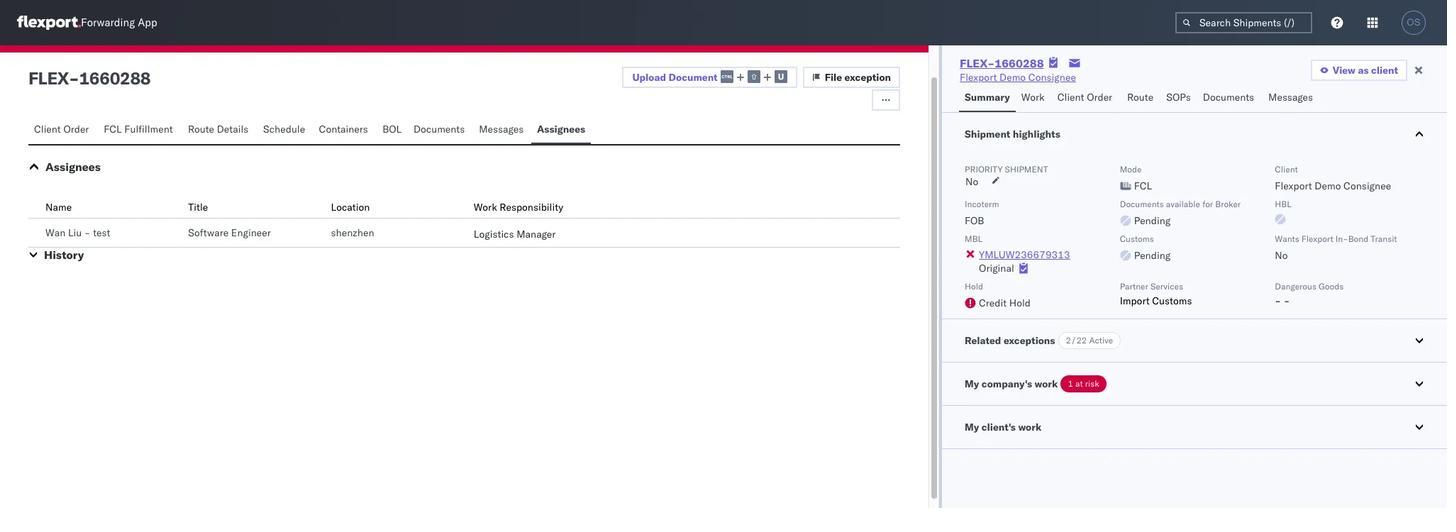 Task type: describe. For each thing, give the bounding box(es) containing it.
hbl
[[1276, 199, 1292, 209]]

summary button
[[960, 84, 1016, 112]]

containers button
[[313, 116, 377, 144]]

client order for client order button to the bottom
[[34, 123, 89, 136]]

no inside wants flexport in-bond transit no
[[1276, 249, 1289, 262]]

os button
[[1398, 6, 1431, 39]]

my client's work
[[965, 421, 1042, 434]]

view as client button
[[1312, 60, 1408, 81]]

pending for customs
[[1135, 249, 1171, 262]]

history
[[44, 248, 84, 262]]

partner services import customs
[[1121, 281, 1193, 307]]

work for work
[[1022, 91, 1045, 104]]

document
[[669, 71, 718, 83]]

dangerous goods - -
[[1276, 281, 1345, 307]]

name
[[45, 201, 72, 214]]

my client's work button
[[943, 406, 1448, 449]]

route for route details
[[188, 123, 214, 136]]

route details button
[[182, 116, 258, 144]]

forwarding app link
[[17, 16, 157, 30]]

flexport demo consignee link
[[960, 70, 1077, 84]]

mbl
[[965, 234, 983, 244]]

risk
[[1086, 378, 1100, 389]]

view as client
[[1334, 64, 1399, 77]]

assignees inside button
[[537, 123, 586, 136]]

logistics
[[474, 228, 514, 241]]

fcl for fcl fulfillment
[[104, 123, 122, 136]]

0 vertical spatial customs
[[1121, 234, 1155, 244]]

file
[[825, 71, 843, 84]]

wants
[[1276, 234, 1300, 244]]

os
[[1408, 17, 1421, 28]]

customs inside partner services import customs
[[1153, 295, 1193, 307]]

shenzhen
[[331, 226, 374, 239]]

wan
[[45, 226, 66, 239]]

highlights
[[1013, 128, 1061, 141]]

1 horizontal spatial client order button
[[1052, 84, 1122, 112]]

0 vertical spatial messages button
[[1264, 84, 1321, 112]]

client's
[[982, 421, 1016, 434]]

transit
[[1372, 234, 1398, 244]]

ymluw236679313 button
[[980, 248, 1071, 261]]

2/22 active
[[1066, 335, 1114, 346]]

liu
[[68, 226, 82, 239]]

fulfillment
[[124, 123, 173, 136]]

0 horizontal spatial documents
[[414, 123, 465, 136]]

location
[[331, 201, 370, 214]]

partner
[[1121, 281, 1149, 292]]

consignee inside client flexport demo consignee incoterm fob
[[1344, 180, 1392, 192]]

software
[[188, 226, 229, 239]]

upload document button
[[623, 67, 798, 88]]

priority
[[965, 164, 1003, 175]]

1 at risk
[[1069, 378, 1100, 389]]

flexport for fob
[[1276, 180, 1313, 192]]

upload
[[633, 71, 667, 83]]

flex
[[28, 67, 69, 89]]

my company's work
[[965, 378, 1059, 390]]

my for my client's work
[[965, 421, 980, 434]]

0 horizontal spatial messages button
[[474, 116, 532, 144]]

work for my client's work
[[1019, 421, 1042, 434]]

sops
[[1167, 91, 1192, 104]]

view
[[1334, 64, 1356, 77]]

0 horizontal spatial hold
[[965, 281, 984, 292]]

wants flexport in-bond transit no
[[1276, 234, 1398, 262]]

for
[[1203, 199, 1214, 209]]

related exceptions
[[965, 334, 1056, 347]]

sops button
[[1161, 84, 1198, 112]]

shipment
[[1005, 164, 1049, 175]]

test
[[93, 226, 110, 239]]

dangerous
[[1276, 281, 1317, 292]]

2/22
[[1066, 335, 1088, 346]]

work button
[[1016, 84, 1052, 112]]

client order for the right client order button
[[1058, 91, 1113, 104]]

related
[[965, 334, 1002, 347]]

fcl fulfillment
[[104, 123, 173, 136]]

file exception
[[825, 71, 892, 84]]

flexport for no
[[1302, 234, 1334, 244]]

details
[[217, 123, 249, 136]]

work responsibility
[[474, 201, 564, 214]]

shipment highlights
[[965, 128, 1061, 141]]

1 vertical spatial client
[[34, 123, 61, 136]]

schedule
[[263, 123, 305, 136]]

services
[[1151, 281, 1184, 292]]

shipment highlights button
[[943, 113, 1448, 155]]

forwarding app
[[81, 16, 157, 29]]

0 vertical spatial assignees button
[[532, 116, 591, 144]]

0 vertical spatial no
[[966, 175, 979, 188]]

route button
[[1122, 84, 1161, 112]]

available
[[1167, 199, 1201, 209]]

engineer
[[231, 226, 271, 239]]



Task type: vqa. For each thing, say whether or not it's contained in the screenshot.
settings to the bottom
no



Task type: locate. For each thing, give the bounding box(es) containing it.
1 my from the top
[[965, 378, 980, 390]]

1 vertical spatial messages button
[[474, 116, 532, 144]]

mode
[[1121, 164, 1142, 175]]

fob
[[965, 214, 985, 227]]

priority shipment
[[965, 164, 1049, 175]]

2 vertical spatial client
[[1276, 164, 1299, 175]]

logistics manager
[[474, 228, 556, 241]]

documents
[[1204, 91, 1255, 104], [414, 123, 465, 136], [1121, 199, 1165, 209]]

original
[[980, 262, 1015, 275]]

history button
[[44, 248, 84, 262]]

flex - 1660288
[[28, 67, 151, 89]]

0 horizontal spatial no
[[966, 175, 979, 188]]

work up logistics
[[474, 201, 497, 214]]

0 vertical spatial messages
[[1269, 91, 1314, 104]]

0 horizontal spatial assignees button
[[45, 160, 101, 174]]

bol button
[[377, 116, 408, 144]]

assignees
[[537, 123, 586, 136], [45, 160, 101, 174]]

-
[[69, 67, 79, 89], [84, 226, 91, 239], [1276, 295, 1282, 307], [1284, 295, 1291, 307]]

route details
[[188, 123, 249, 136]]

0 vertical spatial work
[[1022, 91, 1045, 104]]

1
[[1069, 378, 1074, 389]]

at
[[1076, 378, 1084, 389]]

1 vertical spatial hold
[[1010, 297, 1031, 309]]

0 vertical spatial pending
[[1135, 214, 1171, 227]]

upload document
[[633, 71, 718, 83]]

work inside button
[[1019, 421, 1042, 434]]

order
[[1087, 91, 1113, 104], [63, 123, 89, 136]]

0 vertical spatial route
[[1128, 91, 1154, 104]]

documents button right bol
[[408, 116, 474, 144]]

hold
[[965, 281, 984, 292], [1010, 297, 1031, 309]]

my inside button
[[965, 421, 980, 434]]

bol
[[383, 123, 402, 136]]

demo inside client flexport demo consignee incoterm fob
[[1315, 180, 1342, 192]]

client order button up highlights
[[1052, 84, 1122, 112]]

work right the client's
[[1019, 421, 1042, 434]]

as
[[1359, 64, 1370, 77]]

0 vertical spatial flexport
[[960, 71, 998, 84]]

client up hbl
[[1276, 164, 1299, 175]]

2 vertical spatial flexport
[[1302, 234, 1334, 244]]

app
[[138, 16, 157, 29]]

client
[[1372, 64, 1399, 77]]

my for my company's work
[[965, 378, 980, 390]]

Search Shipments (/) text field
[[1176, 12, 1313, 33]]

0 horizontal spatial fcl
[[104, 123, 122, 136]]

schedule button
[[258, 116, 313, 144]]

flexport demo consignee
[[960, 71, 1077, 84]]

flexport inside wants flexport in-bond transit no
[[1302, 234, 1334, 244]]

pending up services
[[1135, 249, 1171, 262]]

1 vertical spatial route
[[188, 123, 214, 136]]

0 horizontal spatial documents button
[[408, 116, 474, 144]]

1 vertical spatial my
[[965, 421, 980, 434]]

flexport left in-
[[1302, 234, 1334, 244]]

customs
[[1121, 234, 1155, 244], [1153, 295, 1193, 307]]

route left details
[[188, 123, 214, 136]]

hold up credit
[[965, 281, 984, 292]]

1 horizontal spatial assignees
[[537, 123, 586, 136]]

import
[[1121, 295, 1150, 307]]

work for my company's work
[[1035, 378, 1059, 390]]

documents right 'bol' button
[[414, 123, 465, 136]]

my left company's
[[965, 378, 980, 390]]

0 horizontal spatial order
[[63, 123, 89, 136]]

my
[[965, 378, 980, 390], [965, 421, 980, 434]]

fcl fulfillment button
[[98, 116, 182, 144]]

1660288 up flexport demo consignee
[[995, 56, 1045, 70]]

1 vertical spatial work
[[474, 201, 497, 214]]

1 vertical spatial assignees button
[[45, 160, 101, 174]]

0 vertical spatial documents button
[[1198, 84, 1264, 112]]

0 vertical spatial hold
[[965, 281, 984, 292]]

assignees button
[[532, 116, 591, 144], [45, 160, 101, 174]]

0 horizontal spatial messages
[[479, 123, 524, 136]]

1 vertical spatial documents
[[414, 123, 465, 136]]

1 vertical spatial documents button
[[408, 116, 474, 144]]

2 pending from the top
[[1135, 249, 1171, 262]]

ymluw236679313
[[980, 248, 1071, 261]]

work for work responsibility
[[474, 201, 497, 214]]

0 vertical spatial work
[[1035, 378, 1059, 390]]

documents button up the shipment highlights button
[[1198, 84, 1264, 112]]

customs up partner
[[1121, 234, 1155, 244]]

work
[[1035, 378, 1059, 390], [1019, 421, 1042, 434]]

flexport inside client flexport demo consignee incoterm fob
[[1276, 180, 1313, 192]]

1 horizontal spatial demo
[[1315, 180, 1342, 192]]

bond
[[1349, 234, 1369, 244]]

0 vertical spatial consignee
[[1029, 71, 1077, 84]]

route
[[1128, 91, 1154, 104], [188, 123, 214, 136]]

customs down services
[[1153, 295, 1193, 307]]

broker
[[1216, 199, 1242, 209]]

wan liu - test
[[45, 226, 110, 239]]

1 vertical spatial pending
[[1135, 249, 1171, 262]]

1 horizontal spatial client order
[[1058, 91, 1113, 104]]

messages
[[1269, 91, 1314, 104], [479, 123, 524, 136]]

0 vertical spatial client order
[[1058, 91, 1113, 104]]

0 horizontal spatial work
[[474, 201, 497, 214]]

company's
[[982, 378, 1033, 390]]

1 vertical spatial no
[[1276, 249, 1289, 262]]

1 vertical spatial demo
[[1315, 180, 1342, 192]]

0 horizontal spatial client
[[34, 123, 61, 136]]

0 horizontal spatial 1660288
[[79, 67, 151, 89]]

documents down mode
[[1121, 199, 1165, 209]]

no down wants
[[1276, 249, 1289, 262]]

2 my from the top
[[965, 421, 980, 434]]

title
[[188, 201, 208, 214]]

client flexport demo consignee incoterm fob
[[965, 164, 1392, 227]]

demo
[[1000, 71, 1026, 84], [1315, 180, 1342, 192]]

1 vertical spatial customs
[[1153, 295, 1193, 307]]

0 vertical spatial assignees
[[537, 123, 586, 136]]

incoterm
[[965, 199, 1000, 209]]

2 horizontal spatial documents
[[1204, 91, 1255, 104]]

summary
[[965, 91, 1011, 104]]

1 horizontal spatial assignees button
[[532, 116, 591, 144]]

fcl down mode
[[1135, 180, 1153, 192]]

1 vertical spatial messages
[[479, 123, 524, 136]]

messages button
[[1264, 84, 1321, 112], [474, 116, 532, 144]]

work inside button
[[1022, 91, 1045, 104]]

flex-
[[960, 56, 995, 70]]

exception
[[845, 71, 892, 84]]

software engineer
[[188, 226, 271, 239]]

1 horizontal spatial work
[[1022, 91, 1045, 104]]

0 vertical spatial demo
[[1000, 71, 1026, 84]]

0 horizontal spatial demo
[[1000, 71, 1026, 84]]

1 horizontal spatial documents button
[[1198, 84, 1264, 112]]

documents available for broker
[[1121, 199, 1242, 209]]

consignee up work button
[[1029, 71, 1077, 84]]

client inside client flexport demo consignee incoterm fob
[[1276, 164, 1299, 175]]

work down flexport demo consignee
[[1022, 91, 1045, 104]]

0 vertical spatial client order button
[[1052, 84, 1122, 112]]

consignee
[[1029, 71, 1077, 84], [1344, 180, 1392, 192]]

0 horizontal spatial consignee
[[1029, 71, 1077, 84]]

1 vertical spatial client order
[[34, 123, 89, 136]]

flexport down flex-
[[960, 71, 998, 84]]

credit hold
[[980, 297, 1031, 309]]

0 horizontal spatial route
[[188, 123, 214, 136]]

1 vertical spatial work
[[1019, 421, 1042, 434]]

1 horizontal spatial hold
[[1010, 297, 1031, 309]]

documents right sops button
[[1204, 91, 1255, 104]]

1 vertical spatial consignee
[[1344, 180, 1392, 192]]

1 vertical spatial client order button
[[28, 116, 98, 144]]

file exception button
[[803, 67, 901, 88], [803, 67, 901, 88]]

client order down flex
[[34, 123, 89, 136]]

1 horizontal spatial 1660288
[[995, 56, 1045, 70]]

responsibility
[[500, 201, 564, 214]]

1 horizontal spatial no
[[1276, 249, 1289, 262]]

pending
[[1135, 214, 1171, 227], [1135, 249, 1171, 262]]

0 horizontal spatial assignees
[[45, 160, 101, 174]]

0 vertical spatial order
[[1087, 91, 1113, 104]]

1 vertical spatial flexport
[[1276, 180, 1313, 192]]

client order button
[[1052, 84, 1122, 112], [28, 116, 98, 144]]

no down priority
[[966, 175, 979, 188]]

client order right work button
[[1058, 91, 1113, 104]]

manager
[[517, 228, 556, 241]]

client right work button
[[1058, 91, 1085, 104]]

1 vertical spatial order
[[63, 123, 89, 136]]

route for route
[[1128, 91, 1154, 104]]

1 vertical spatial assignees
[[45, 160, 101, 174]]

demo down the flex-1660288 link
[[1000, 71, 1026, 84]]

fcl
[[104, 123, 122, 136], [1135, 180, 1153, 192]]

0 vertical spatial fcl
[[104, 123, 122, 136]]

1 horizontal spatial messages button
[[1264, 84, 1321, 112]]

client order button down flex
[[28, 116, 98, 144]]

1 horizontal spatial fcl
[[1135, 180, 1153, 192]]

hold right credit
[[1010, 297, 1031, 309]]

1 horizontal spatial messages
[[1269, 91, 1314, 104]]

fcl inside button
[[104, 123, 122, 136]]

0 vertical spatial documents
[[1204, 91, 1255, 104]]

goods
[[1320, 281, 1345, 292]]

forwarding
[[81, 16, 135, 29]]

0 vertical spatial client
[[1058, 91, 1085, 104]]

work
[[1022, 91, 1045, 104], [474, 201, 497, 214]]

documents button
[[1198, 84, 1264, 112], [408, 116, 474, 144]]

pending for documents available for broker
[[1135, 214, 1171, 227]]

flex-1660288 link
[[960, 56, 1045, 70]]

1660288 down the forwarding app
[[79, 67, 151, 89]]

client order
[[1058, 91, 1113, 104], [34, 123, 89, 136]]

2 horizontal spatial client
[[1276, 164, 1299, 175]]

my left the client's
[[965, 421, 980, 434]]

order left route button
[[1087, 91, 1113, 104]]

0 horizontal spatial client order
[[34, 123, 89, 136]]

0 vertical spatial my
[[965, 378, 980, 390]]

flexport up hbl
[[1276, 180, 1313, 192]]

work left the 1
[[1035, 378, 1059, 390]]

2 vertical spatial documents
[[1121, 199, 1165, 209]]

shipment
[[965, 128, 1011, 141]]

consignee up bond
[[1344, 180, 1392, 192]]

client down flex
[[34, 123, 61, 136]]

fcl left fulfillment
[[104, 123, 122, 136]]

order down flex - 1660288
[[63, 123, 89, 136]]

1 horizontal spatial order
[[1087, 91, 1113, 104]]

flexport. image
[[17, 16, 81, 30]]

demo up in-
[[1315, 180, 1342, 192]]

fcl for fcl
[[1135, 180, 1153, 192]]

0 horizontal spatial client order button
[[28, 116, 98, 144]]

1 pending from the top
[[1135, 214, 1171, 227]]

1 vertical spatial fcl
[[1135, 180, 1153, 192]]

1 horizontal spatial documents
[[1121, 199, 1165, 209]]

1 horizontal spatial route
[[1128, 91, 1154, 104]]

pending down the documents available for broker
[[1135, 214, 1171, 227]]

1 horizontal spatial consignee
[[1344, 180, 1392, 192]]

route left sops
[[1128, 91, 1154, 104]]

1 horizontal spatial client
[[1058, 91, 1085, 104]]



